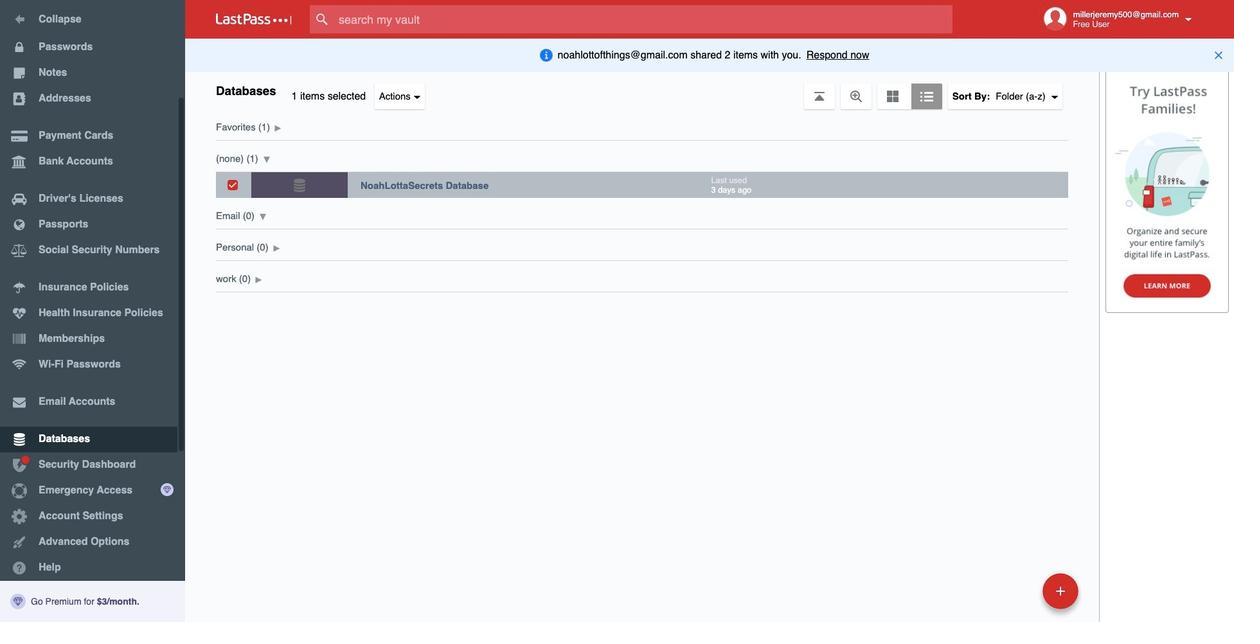 Task type: locate. For each thing, give the bounding box(es) containing it.
search my vault text field
[[310, 5, 978, 33]]

main content main content
[[185, 109, 1100, 293]]

main navigation navigation
[[0, 0, 185, 622]]



Task type: vqa. For each thing, say whether or not it's contained in the screenshot.
New item NAVIGATION
yes



Task type: describe. For each thing, give the bounding box(es) containing it.
new item navigation
[[955, 570, 1087, 622]]

vault options navigation
[[185, 71, 1100, 109]]

lastpass image
[[216, 14, 292, 25]]

Search search field
[[310, 5, 978, 33]]

new item element
[[955, 573, 1083, 610]]



